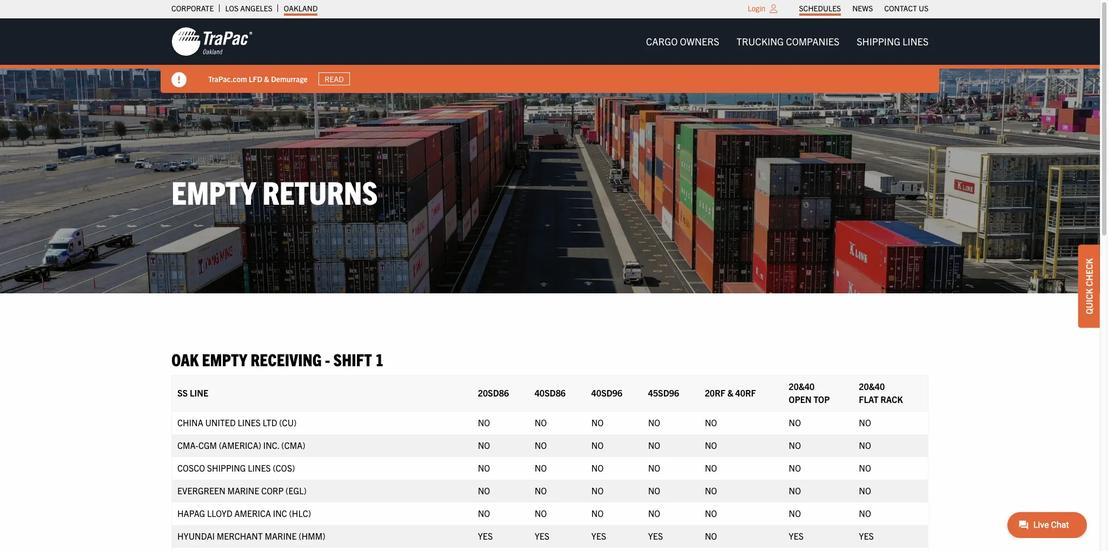 Task type: describe. For each thing, give the bounding box(es) containing it.
read link
[[318, 72, 350, 86]]

cosco shipping lines (cos)
[[177, 463, 295, 474]]

hapag
[[177, 508, 205, 519]]

ss
[[177, 388, 188, 399]]

2 yes from the left
[[535, 531, 550, 542]]

lfd
[[249, 74, 262, 84]]

trucking
[[737, 35, 784, 48]]

(cma)
[[281, 440, 305, 451]]

empty
[[171, 172, 256, 211]]

cargo owners link
[[637, 31, 728, 53]]

20sd86
[[478, 388, 509, 399]]

shipping lines
[[857, 35, 929, 48]]

trucking companies link
[[728, 31, 848, 53]]

inc.
[[263, 440, 279, 451]]

corp
[[261, 486, 284, 497]]

schedules link
[[799, 1, 841, 16]]

hapag lloyd america inc (hlc)
[[177, 508, 311, 519]]

3 yes from the left
[[591, 531, 606, 542]]

line
[[190, 388, 208, 399]]

(cu)
[[279, 418, 297, 428]]

20&40 flat rack
[[859, 381, 903, 405]]

los angeles link
[[225, 1, 273, 16]]

china
[[177, 418, 203, 428]]

us
[[919, 3, 929, 13]]

news
[[853, 3, 873, 13]]

oakland link
[[284, 1, 318, 16]]

corporate link
[[171, 1, 214, 16]]

40rf
[[735, 388, 756, 399]]

oak empty receiving                - shift 1
[[171, 349, 384, 370]]

ltd
[[263, 418, 277, 428]]

solid image
[[171, 72, 187, 88]]

lloyd
[[207, 508, 232, 519]]

20&40 for open
[[789, 381, 815, 392]]

evergreen marine corp (egl)
[[177, 486, 307, 497]]

flat
[[859, 394, 879, 405]]

login
[[748, 3, 766, 13]]

owners
[[680, 35, 719, 48]]

lines for (cos)
[[248, 463, 271, 474]]

-
[[325, 349, 330, 370]]

(cos)
[[273, 463, 295, 474]]

20&40 for flat
[[859, 381, 885, 392]]

20rf
[[705, 388, 726, 399]]

cma-
[[177, 440, 198, 451]]

menu bar containing schedules
[[793, 1, 934, 16]]

shipping
[[207, 463, 246, 474]]

top
[[814, 394, 830, 405]]

(egl)
[[286, 486, 307, 497]]

trapac.com
[[208, 74, 247, 84]]

40sd86
[[535, 388, 566, 399]]

america
[[234, 508, 271, 519]]

los
[[225, 3, 239, 13]]

cargo
[[646, 35, 678, 48]]

empty
[[202, 349, 247, 370]]

los angeles
[[225, 3, 273, 13]]

0 vertical spatial marine
[[227, 486, 259, 497]]

trucking companies
[[737, 35, 840, 48]]



Task type: locate. For each thing, give the bounding box(es) containing it.
20rf & 40rf
[[705, 388, 756, 399]]

demurrage
[[271, 74, 308, 84]]

united
[[205, 418, 236, 428]]

0 horizontal spatial marine
[[227, 486, 259, 497]]

lines
[[903, 35, 929, 48]]

schedules
[[799, 3, 841, 13]]

5 yes from the left
[[789, 531, 804, 542]]

1 horizontal spatial 20&40
[[859, 381, 885, 392]]

(hlc)
[[289, 508, 311, 519]]

no
[[478, 418, 490, 428], [535, 418, 547, 428], [591, 418, 604, 428], [648, 418, 660, 428], [705, 418, 717, 428], [789, 418, 801, 428], [859, 418, 871, 428], [478, 440, 490, 451], [535, 440, 547, 451], [591, 440, 604, 451], [648, 440, 660, 451], [705, 440, 717, 451], [789, 440, 801, 451], [859, 440, 871, 451], [478, 463, 490, 474], [535, 463, 547, 474], [591, 463, 604, 474], [648, 463, 660, 474], [705, 463, 717, 474], [789, 463, 801, 474], [859, 463, 871, 474], [478, 486, 490, 497], [535, 486, 547, 497], [591, 486, 604, 497], [648, 486, 660, 497], [705, 486, 717, 497], [789, 486, 801, 497], [859, 486, 871, 497], [478, 508, 490, 519], [535, 508, 547, 519], [591, 508, 604, 519], [648, 508, 660, 519], [705, 508, 717, 519], [789, 508, 801, 519], [859, 508, 871, 519], [705, 531, 717, 542]]

check
[[1084, 259, 1095, 287]]

empty returns
[[171, 172, 378, 211]]

&
[[264, 74, 269, 84], [728, 388, 734, 399]]

yes
[[478, 531, 493, 542], [535, 531, 550, 542], [591, 531, 606, 542], [648, 531, 663, 542], [789, 531, 804, 542], [859, 531, 874, 542]]

ss line
[[177, 388, 208, 399]]

china united lines ltd (cu)
[[177, 418, 297, 428]]

inc
[[273, 508, 287, 519]]

1 vertical spatial menu bar
[[637, 31, 937, 53]]

menu bar down light icon
[[637, 31, 937, 53]]

1 horizontal spatial &
[[728, 388, 734, 399]]

20&40 inside 20&40 flat rack
[[859, 381, 885, 392]]

quick check link
[[1079, 245, 1100, 328]]

shift
[[334, 349, 372, 370]]

hyundai merchant marine (hmm)
[[177, 531, 325, 542]]

1 vertical spatial marine
[[265, 531, 297, 542]]

1 vertical spatial lines
[[248, 463, 271, 474]]

shipping lines link
[[848, 31, 937, 53]]

menu bar containing cargo owners
[[637, 31, 937, 53]]

news link
[[853, 1, 873, 16]]

hyundai
[[177, 531, 215, 542]]

1 yes from the left
[[478, 531, 493, 542]]

20&40
[[789, 381, 815, 392], [859, 381, 885, 392]]

20&40 up flat
[[859, 381, 885, 392]]

menu bar
[[793, 1, 934, 16], [637, 31, 937, 53]]

oak
[[171, 349, 199, 370]]

evergreen
[[177, 486, 225, 497]]

menu bar inside banner
[[637, 31, 937, 53]]

& inside banner
[[264, 74, 269, 84]]

banner
[[0, 18, 1108, 93]]

angeles
[[240, 3, 273, 13]]

cargo owners
[[646, 35, 719, 48]]

lines left (cos)
[[248, 463, 271, 474]]

& right lfd
[[264, 74, 269, 84]]

companies
[[786, 35, 840, 48]]

0 horizontal spatial 20&40
[[789, 381, 815, 392]]

(america)
[[219, 440, 261, 451]]

1
[[375, 349, 384, 370]]

rack
[[881, 394, 903, 405]]

light image
[[770, 4, 778, 13]]

0 vertical spatial &
[[264, 74, 269, 84]]

contact us link
[[884, 1, 929, 16]]

lines
[[238, 418, 261, 428], [248, 463, 271, 474]]

receiving
[[251, 349, 322, 370]]

& right 20rf
[[728, 388, 734, 399]]

1 20&40 from the left
[[789, 381, 815, 392]]

trapac.com lfd & demurrage
[[208, 74, 308, 84]]

open
[[789, 394, 812, 405]]

4 yes from the left
[[648, 531, 663, 542]]

menu bar up shipping at the right top of the page
[[793, 1, 934, 16]]

merchant
[[217, 531, 263, 542]]

0 vertical spatial menu bar
[[793, 1, 934, 16]]

quick check
[[1084, 259, 1095, 315]]

0 vertical spatial lines
[[238, 418, 261, 428]]

marine up hapag lloyd america inc (hlc)
[[227, 486, 259, 497]]

lines for ltd
[[238, 418, 261, 428]]

0 horizontal spatial &
[[264, 74, 269, 84]]

read
[[325, 74, 344, 84]]

banner containing cargo owners
[[0, 18, 1108, 93]]

2 20&40 from the left
[[859, 381, 885, 392]]

returns
[[262, 172, 378, 211]]

(hmm)
[[299, 531, 325, 542]]

contact us
[[884, 3, 929, 13]]

contact
[[884, 3, 917, 13]]

quick
[[1084, 289, 1095, 315]]

cma-cgm (america) inc. (cma)
[[177, 440, 305, 451]]

20&40 open top
[[789, 381, 830, 405]]

login link
[[748, 3, 766, 13]]

6 yes from the left
[[859, 531, 874, 542]]

cosco
[[177, 463, 205, 474]]

1 vertical spatial &
[[728, 388, 734, 399]]

40sd96
[[591, 388, 623, 399]]

oakland
[[284, 3, 318, 13]]

1 horizontal spatial marine
[[265, 531, 297, 542]]

oakland image
[[171, 27, 253, 57]]

shipping
[[857, 35, 901, 48]]

marine
[[227, 486, 259, 497], [265, 531, 297, 542]]

45sd96
[[648, 388, 679, 399]]

20&40 up open
[[789, 381, 815, 392]]

cgm
[[198, 440, 217, 451]]

20&40 inside the 20&40 open top
[[789, 381, 815, 392]]

marine down "inc"
[[265, 531, 297, 542]]

lines left ltd at bottom left
[[238, 418, 261, 428]]

corporate
[[171, 3, 214, 13]]



Task type: vqa. For each thing, say whether or not it's contained in the screenshot.


